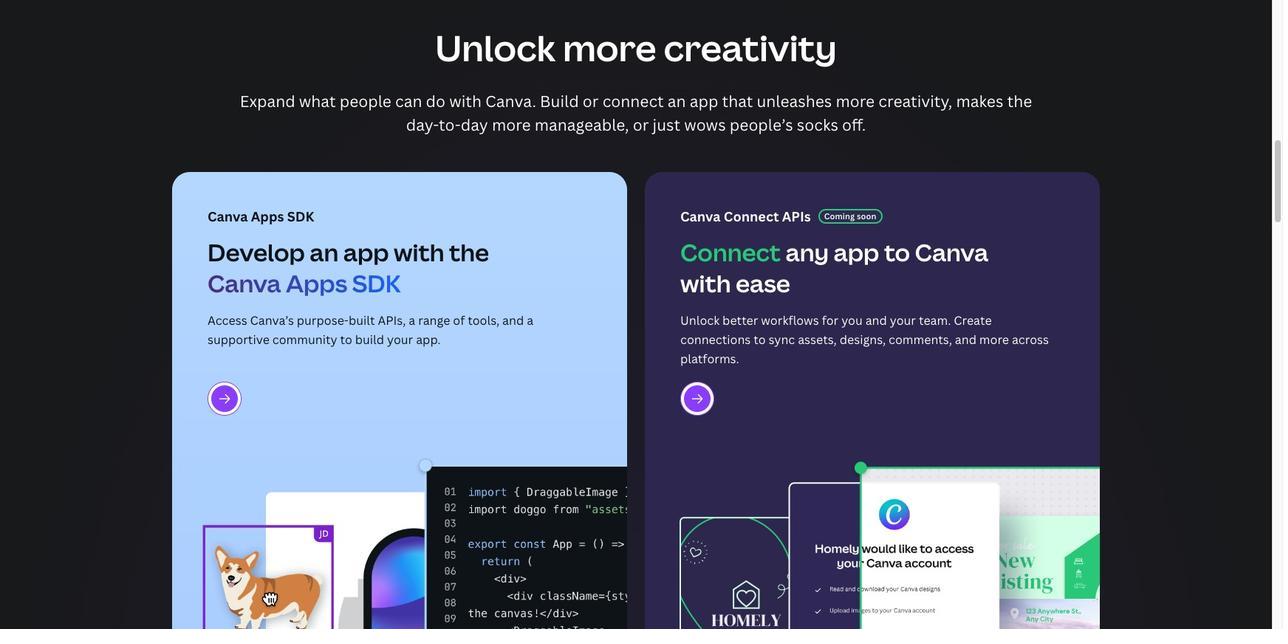 Task type: locate. For each thing, give the bounding box(es) containing it.
1 horizontal spatial a
[[527, 313, 534, 329]]

1 vertical spatial connect
[[681, 237, 781, 269]]

0 vertical spatial an
[[668, 91, 686, 112]]

an right develop
[[310, 237, 339, 269]]

workflows
[[762, 313, 820, 329]]

unlock for unlock more creativity
[[435, 24, 556, 72]]

create
[[954, 313, 992, 329]]

connect left apis
[[724, 208, 779, 226]]

and up designs,
[[866, 313, 888, 329]]

wows
[[685, 115, 726, 135]]

any
[[786, 237, 829, 269]]

access canva's purpose-built apis, a range of tools, and a supportive community to build your app.
[[208, 313, 534, 348]]

socks
[[797, 115, 839, 135]]

a right "tools,"
[[527, 313, 534, 329]]

unlock up canva.
[[435, 24, 556, 72]]

the inside expand what people can do with canva. build or connect an app that unleashes more creativity, makes the day-to-day more manageable, or just wows people's socks off.
[[1008, 91, 1033, 112]]

sdk
[[287, 208, 314, 226], [352, 268, 401, 300]]

for
[[822, 313, 839, 329]]

1 vertical spatial apps
[[286, 268, 348, 300]]

app up wows
[[690, 91, 719, 112]]

expand what people can do with canva. build or connect an app that unleashes more creativity, makes the day-to-day more manageable, or just wows people's socks off.
[[240, 91, 1033, 135]]

more down create
[[980, 332, 1010, 348]]

0 horizontal spatial sdk
[[287, 208, 314, 226]]

more down canva.
[[492, 115, 531, 135]]

range
[[418, 313, 450, 329]]

your down apis,
[[387, 332, 413, 348]]

app down coming soon
[[834, 237, 880, 269]]

0 vertical spatial or
[[583, 91, 599, 112]]

app.
[[416, 332, 441, 348]]

and right "tools,"
[[503, 313, 524, 329]]

just
[[653, 115, 681, 135]]

any app to canva with ease
[[681, 237, 989, 300]]

people
[[340, 91, 392, 112]]

ease
[[736, 268, 791, 300]]

build
[[540, 91, 579, 112]]

1 horizontal spatial app
[[690, 91, 719, 112]]

1 horizontal spatial apps
[[286, 268, 348, 300]]

an
[[668, 91, 686, 112], [310, 237, 339, 269]]

unlock for unlock better workflows for you and your team. create connections to sync assets, designs, comments, and more across platforms.
[[681, 313, 720, 329]]

of
[[453, 313, 465, 329]]

connections
[[681, 332, 751, 348]]

with up day
[[450, 91, 482, 112]]

you
[[842, 313, 863, 329]]

2 a from the left
[[527, 313, 534, 329]]

1 vertical spatial your
[[387, 332, 413, 348]]

across
[[1013, 332, 1050, 348]]

apps up develop
[[251, 208, 284, 226]]

with inside develop an app with the canva apps sdk
[[394, 237, 445, 269]]

an inside expand what people can do with canva. build or connect an app that unleashes more creativity, makes the day-to-day more manageable, or just wows people's socks off.
[[668, 91, 686, 112]]

canva
[[208, 208, 248, 226], [681, 208, 721, 226], [916, 237, 989, 269], [208, 268, 281, 300]]

develop an app with the canva apps sdk
[[208, 237, 489, 300]]

1 vertical spatial or
[[633, 115, 649, 135]]

apps up purpose-
[[286, 268, 348, 300]]

1 horizontal spatial to
[[754, 332, 766, 348]]

app
[[690, 91, 719, 112], [344, 237, 389, 269], [834, 237, 880, 269]]

1 a from the left
[[409, 313, 416, 329]]

app up built on the left of the page
[[344, 237, 389, 269]]

connect down canva connect apis
[[681, 237, 781, 269]]

expand
[[240, 91, 295, 112]]

unlock inside unlock better workflows for you and your team. create connections to sync assets, designs, comments, and more across platforms.
[[681, 313, 720, 329]]

people's
[[730, 115, 794, 135]]

more up off.
[[836, 91, 875, 112]]

your up comments,
[[890, 313, 917, 329]]

2 horizontal spatial to
[[885, 237, 911, 269]]

with
[[450, 91, 482, 112], [394, 237, 445, 269], [681, 268, 731, 300]]

0 horizontal spatial apps
[[251, 208, 284, 226]]

unlock
[[435, 24, 556, 72], [681, 313, 720, 329]]

1 vertical spatial the
[[449, 237, 489, 269]]

0 horizontal spatial with
[[394, 237, 445, 269]]

1 vertical spatial an
[[310, 237, 339, 269]]

makes
[[957, 91, 1004, 112]]

0 vertical spatial your
[[890, 313, 917, 329]]

1 horizontal spatial an
[[668, 91, 686, 112]]

0 horizontal spatial and
[[503, 313, 524, 329]]

sdk up built on the left of the page
[[352, 268, 401, 300]]

1 horizontal spatial with
[[450, 91, 482, 112]]

0 horizontal spatial the
[[449, 237, 489, 269]]

or down connect
[[633, 115, 649, 135]]

0 vertical spatial sdk
[[287, 208, 314, 226]]

soon
[[857, 211, 877, 222]]

more
[[563, 24, 657, 72], [836, 91, 875, 112], [492, 115, 531, 135], [980, 332, 1010, 348]]

apps
[[251, 208, 284, 226], [286, 268, 348, 300]]

creativity
[[664, 24, 837, 72]]

1 horizontal spatial or
[[633, 115, 649, 135]]

unlock more creativity
[[435, 24, 837, 72]]

designs,
[[840, 332, 886, 348]]

apps inside develop an app with the canva apps sdk
[[286, 268, 348, 300]]

a
[[409, 313, 416, 329], [527, 313, 534, 329]]

1 horizontal spatial sdk
[[352, 268, 401, 300]]

0 horizontal spatial to
[[340, 332, 352, 348]]

team.
[[919, 313, 952, 329]]

manageable,
[[535, 115, 629, 135]]

2 horizontal spatial with
[[681, 268, 731, 300]]

0 horizontal spatial an
[[310, 237, 339, 269]]

to-
[[439, 115, 461, 135]]

the inside develop an app with the canva apps sdk
[[449, 237, 489, 269]]

0 vertical spatial the
[[1008, 91, 1033, 112]]

develop
[[208, 237, 305, 269]]

sdk inside develop an app with the canva apps sdk
[[352, 268, 401, 300]]

the up of
[[449, 237, 489, 269]]

with inside any app to canva with ease
[[681, 268, 731, 300]]

0 vertical spatial unlock
[[435, 24, 556, 72]]

the right makes
[[1008, 91, 1033, 112]]

apis,
[[378, 313, 406, 329]]

with up range
[[394, 237, 445, 269]]

connect
[[724, 208, 779, 226], [681, 237, 781, 269]]

or up manageable,
[[583, 91, 599, 112]]

1 vertical spatial unlock
[[681, 313, 720, 329]]

and down create
[[956, 332, 977, 348]]

1 horizontal spatial the
[[1008, 91, 1033, 112]]

an up just
[[668, 91, 686, 112]]

the
[[1008, 91, 1033, 112], [449, 237, 489, 269]]

sdk up develop
[[287, 208, 314, 226]]

0 horizontal spatial or
[[583, 91, 599, 112]]

with up better
[[681, 268, 731, 300]]

more inside unlock better workflows for you and your team. create connections to sync assets, designs, comments, and more across platforms.
[[980, 332, 1010, 348]]

0 horizontal spatial a
[[409, 313, 416, 329]]

0 horizontal spatial app
[[344, 237, 389, 269]]

or
[[583, 91, 599, 112], [633, 115, 649, 135]]

unlock up connections
[[681, 313, 720, 329]]

1 vertical spatial sdk
[[352, 268, 401, 300]]

1 horizontal spatial and
[[866, 313, 888, 329]]

canva apps sdk
[[208, 208, 314, 226]]

to
[[885, 237, 911, 269], [340, 332, 352, 348], [754, 332, 766, 348]]

canva inside any app to canva with ease
[[916, 237, 989, 269]]

your inside access canva's purpose-built apis, a range of tools, and a supportive community to build your app.
[[387, 332, 413, 348]]

a right apis,
[[409, 313, 416, 329]]

1 horizontal spatial your
[[890, 313, 917, 329]]

coming soon
[[825, 211, 877, 222]]

and
[[503, 313, 524, 329], [866, 313, 888, 329], [956, 332, 977, 348]]

your
[[890, 313, 917, 329], [387, 332, 413, 348]]

0 horizontal spatial your
[[387, 332, 413, 348]]

platforms.
[[681, 351, 740, 368]]

app inside develop an app with the canva apps sdk
[[344, 237, 389, 269]]

0 horizontal spatial unlock
[[435, 24, 556, 72]]

0 vertical spatial connect
[[724, 208, 779, 226]]

1 horizontal spatial unlock
[[681, 313, 720, 329]]

2 horizontal spatial app
[[834, 237, 880, 269]]



Task type: describe. For each thing, give the bounding box(es) containing it.
to inside any app to canva with ease
[[885, 237, 911, 269]]

your inside unlock better workflows for you and your team. create connections to sync assets, designs, comments, and more across platforms.
[[890, 313, 917, 329]]

better
[[723, 313, 759, 329]]

build
[[355, 332, 384, 348]]

what
[[299, 91, 336, 112]]

app inside any app to canva with ease
[[834, 237, 880, 269]]

app inside expand what people can do with canva. build or connect an app that unleashes more creativity, makes the day-to-day more manageable, or just wows people's socks off.
[[690, 91, 719, 112]]

that
[[723, 91, 753, 112]]

built
[[349, 313, 375, 329]]

with inside expand what people can do with canva. build or connect an app that unleashes more creativity, makes the day-to-day more manageable, or just wows people's socks off.
[[450, 91, 482, 112]]

unleashes
[[757, 91, 833, 112]]

day-
[[406, 115, 439, 135]]

to inside unlock better workflows for you and your team. create connections to sync assets, designs, comments, and more across platforms.
[[754, 332, 766, 348]]

can
[[396, 91, 422, 112]]

2 horizontal spatial and
[[956, 332, 977, 348]]

0 vertical spatial apps
[[251, 208, 284, 226]]

apis
[[783, 208, 811, 226]]

comments,
[[889, 332, 953, 348]]

supportive
[[208, 332, 270, 348]]

access
[[208, 313, 247, 329]]

purpose-
[[297, 313, 349, 329]]

and inside access canva's purpose-built apis, a range of tools, and a supportive community to build your app.
[[503, 313, 524, 329]]

day
[[461, 115, 488, 135]]

community
[[273, 332, 337, 348]]

tools,
[[468, 313, 500, 329]]

canva's
[[250, 313, 294, 329]]

canva inside develop an app with the canva apps sdk
[[208, 268, 281, 300]]

do
[[426, 91, 446, 112]]

off.
[[843, 115, 867, 135]]

creativity,
[[879, 91, 953, 112]]

unlock better workflows for you and your team. create connections to sync assets, designs, comments, and more across platforms.
[[681, 313, 1050, 368]]

canva apps software development kit example code image
[[172, 452, 628, 630]]

sync
[[769, 332, 796, 348]]

canva.
[[486, 91, 537, 112]]

assets,
[[798, 332, 837, 348]]

connect
[[603, 91, 664, 112]]

canva connect apis connection example image
[[645, 459, 1101, 630]]

an inside develop an app with the canva apps sdk
[[310, 237, 339, 269]]

more up connect
[[563, 24, 657, 72]]

to inside access canva's purpose-built apis, a range of tools, and a supportive community to build your app.
[[340, 332, 352, 348]]

canva connect apis
[[681, 208, 811, 226]]

coming
[[825, 211, 855, 222]]



Task type: vqa. For each thing, say whether or not it's contained in the screenshot.
DESIGN ONCE, RESIZE FOR ANY PLATFORM
no



